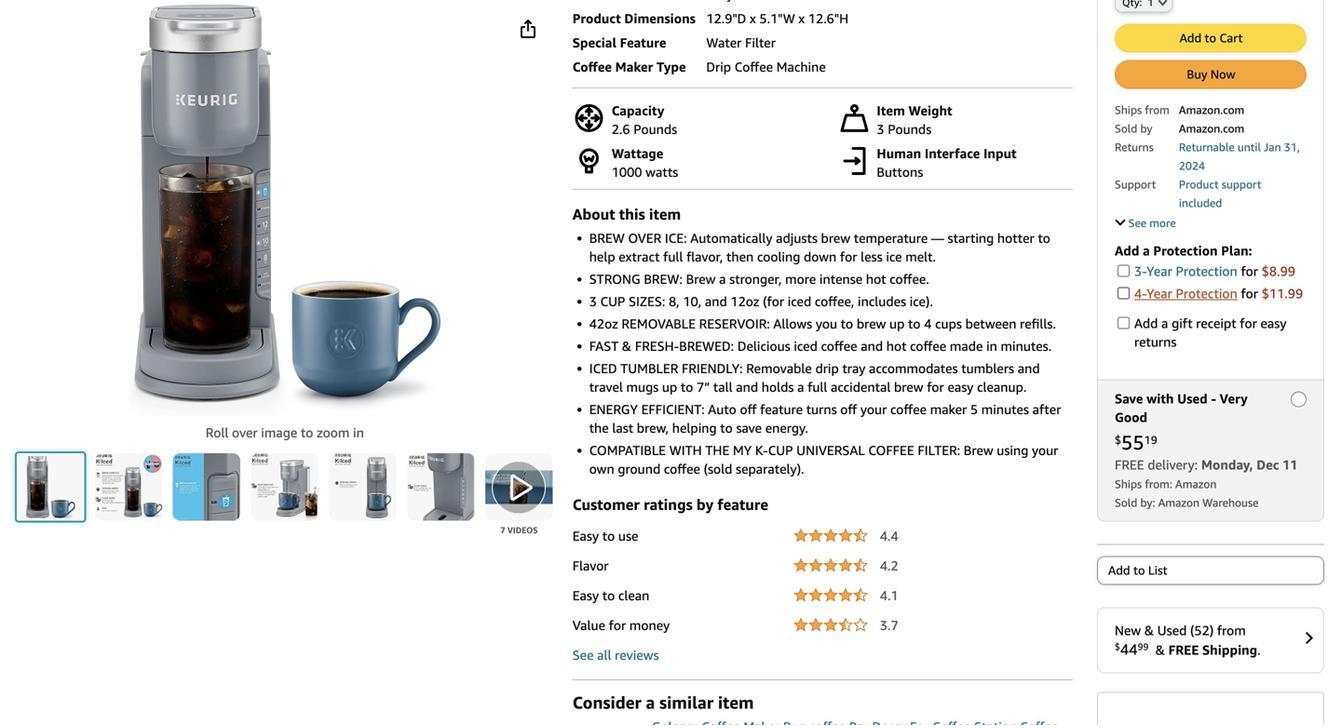 Task type: describe. For each thing, give the bounding box(es) containing it.
the
[[589, 420, 609, 436]]

stronger,
[[729, 271, 782, 287]]

special
[[572, 35, 616, 50]]

pounds inside capacity 2.6 pounds
[[633, 122, 677, 137]]

all
[[597, 648, 611, 663]]

for inside add a gift receipt for easy returns
[[1240, 315, 1257, 331]]

from
[[1217, 623, 1246, 638]]

starting
[[948, 230, 994, 246]]

wattage 1000 watts
[[612, 146, 678, 180]]

2 x from the left
[[798, 11, 805, 26]]

coffee left maker
[[890, 402, 927, 417]]

easy for easy to use
[[572, 528, 599, 544]]

filter
[[745, 35, 776, 50]]

4-year protection for $11.99
[[1134, 286, 1303, 301]]

and down minutes.
[[1018, 361, 1040, 376]]

add for add a protection plan:
[[1115, 243, 1139, 258]]

new
[[1115, 623, 1141, 638]]

1 vertical spatial cup
[[768, 443, 793, 458]]

ice:
[[665, 230, 687, 246]]

intense
[[819, 271, 862, 287]]

machine
[[776, 59, 826, 75]]

view
[[362, 425, 389, 441]]

auto
[[708, 402, 736, 417]]

you
[[816, 316, 837, 332]]

(sold
[[704, 461, 732, 477]]

expanded
[[301, 425, 359, 441]]

2 vertical spatial &
[[1155, 642, 1165, 658]]

7"
[[697, 379, 710, 395]]

list
[[1148, 563, 1167, 578]]

1 coffee from the left
[[572, 59, 612, 75]]

accidental
[[831, 379, 891, 395]]

free
[[1168, 642, 1199, 658]]

protection for 4-year protection
[[1176, 286, 1237, 301]]

similar
[[659, 693, 713, 713]]

$8.99
[[1262, 263, 1295, 279]]

between
[[965, 316, 1016, 332]]

tray
[[842, 361, 865, 376]]

dimensions
[[624, 11, 696, 26]]

coffee up drip
[[821, 339, 857, 354]]

1000
[[612, 164, 642, 180]]

4.2
[[880, 558, 898, 574]]

separately).
[[736, 461, 804, 477]]

7 videos
[[500, 525, 538, 535]]

4-
[[1134, 286, 1147, 301]]

for left the $11.99 on the right top of the page
[[1241, 286, 1258, 301]]

human interface input buttons
[[877, 146, 1016, 180]]

year for 4-
[[1147, 286, 1172, 301]]

plan:
[[1221, 243, 1252, 258]]

extract
[[619, 249, 660, 264]]

in
[[986, 339, 997, 354]]

drip
[[815, 361, 839, 376]]

cleanup.
[[977, 379, 1027, 395]]

now
[[1211, 67, 1235, 81]]

delicious
[[737, 339, 790, 354]]

feature inside about this item brew over ice: automatically adjusts brew temperature — starting hotter to help extract full flavor, then cooling down for less ice melt. strong brew: brew a stronger, more intense hot coffee. 3 cup sizes: 8, 10, and 12oz (for iced coffee, includes ice). 42oz removable reservoir: allows you to brew up to 4 cups between refills. fast & fresh-brewed: delicious iced coffee and hot coffee made in minutes. iced tumbler friendly: removable drip tray accommodates tumblers and travel mugs up to 7" tall and holds a full accidental brew for easy cleanup. energy efficient: auto off feature turns off your coffee maker 5 minutes after the last brew, helping to save energy. compatible with the my k-cup universal coffee filter: brew using your own ground coffee (sold separately).
[[760, 402, 803, 417]]

easy to use
[[572, 528, 638, 544]]

removable
[[622, 316, 696, 332]]

1 vertical spatial your
[[1032, 443, 1058, 458]]

filter:
[[918, 443, 960, 458]]

0 horizontal spatial full
[[663, 249, 683, 264]]

44
[[1120, 640, 1138, 658]]

value for money
[[572, 618, 670, 633]]

less
[[861, 249, 883, 264]]

42oz
[[589, 316, 618, 332]]

2 coffee from the left
[[735, 59, 773, 75]]

to right 'you'
[[841, 316, 853, 332]]

more
[[785, 271, 816, 287]]

3 inside about this item brew over ice: automatically adjusts brew temperature — starting hotter to help extract full flavor, then cooling down for less ice melt. strong brew: brew a stronger, more intense hot coffee. 3 cup sizes: 8, 10, and 12oz (for iced coffee, includes ice). 42oz removable reservoir: allows you to brew up to 4 cups between refills. fast & fresh-brewed: delicious iced coffee and hot coffee made in minutes. iced tumbler friendly: removable drip tray accommodates tumblers and travel mugs up to 7" tall and holds a full accidental brew for easy cleanup. energy efficient: auto off feature turns off your coffee maker 5 minutes after the last brew, helping to save energy. compatible with the my k-cup universal coffee filter: brew using your own ground coffee (sold separately).
[[589, 294, 597, 309]]

add for add a gift receipt for easy returns
[[1134, 315, 1158, 331]]

2 horizontal spatial brew
[[894, 379, 923, 395]]

0 horizontal spatial brew
[[821, 230, 850, 246]]

open
[[268, 425, 297, 441]]

99
[[1138, 641, 1149, 652]]

1 horizontal spatial &
[[1144, 623, 1154, 638]]

item weight 3 pounds
[[877, 103, 952, 137]]

k-
[[755, 443, 768, 458]]

minutes
[[981, 402, 1029, 417]]

0 vertical spatial hot
[[866, 271, 886, 287]]

flavor
[[572, 558, 609, 574]]

brew,
[[637, 420, 669, 436]]

10,
[[683, 294, 701, 309]]

4.4
[[880, 528, 898, 544]]

brew
[[589, 230, 625, 246]]

1 vertical spatial up
[[662, 379, 677, 395]]

add for add to cart
[[1180, 31, 1201, 45]]

add a gift receipt for easy returns
[[1134, 315, 1286, 349]]

for down plan:
[[1241, 263, 1258, 279]]

last
[[612, 420, 633, 436]]

drip coffee machine
[[706, 59, 826, 75]]

4-year protection link
[[1134, 286, 1237, 301]]

1 vertical spatial feature
[[717, 496, 768, 514]]

efficient:
[[641, 402, 705, 417]]

special feature
[[572, 35, 666, 50]]

ground
[[618, 461, 660, 477]]

product
[[572, 11, 621, 26]]

capacity
[[612, 103, 664, 118]]

down
[[804, 249, 837, 264]]

easy inside add a gift receipt for easy returns
[[1260, 315, 1286, 331]]

tall
[[713, 379, 732, 395]]

a for consider a similar item
[[646, 693, 655, 713]]

with
[[669, 443, 702, 458]]

1 vertical spatial hot
[[886, 339, 907, 354]]

to left 7"
[[681, 379, 693, 395]]

capacity 2.6 pounds
[[612, 103, 677, 137]]

to left open
[[252, 425, 264, 441]]

& inside about this item brew over ice: automatically adjusts brew temperature — starting hotter to help extract full flavor, then cooling down for less ice melt. strong brew: brew a stronger, more intense hot coffee. 3 cup sizes: 8, 10, and 12oz (for iced coffee, includes ice). 42oz removable reservoir: allows you to brew up to 4 cups between refills. fast & fresh-brewed: delicious iced coffee and hot coffee made in minutes. iced tumbler friendly: removable drip tray accommodates tumblers and travel mugs up to 7" tall and holds a full accidental brew for easy cleanup. energy efficient: auto off feature turns off your coffee maker 5 minutes after the last brew, helping to save energy. compatible with the my k-cup universal coffee filter: brew using your own ground coffee (sold separately).
[[622, 339, 632, 354]]

drip
[[706, 59, 731, 75]]

fast
[[589, 339, 619, 354]]

.
[[1257, 642, 1261, 658]]

for left less
[[840, 249, 857, 264]]

coffee,
[[815, 294, 854, 309]]

to left 4
[[908, 316, 921, 332]]

4.1
[[880, 588, 898, 603]]

for right value
[[609, 618, 626, 633]]



Task type: vqa. For each thing, say whether or not it's contained in the screenshot.
Easy to clean
yes



Task type: locate. For each thing, give the bounding box(es) containing it.
1 vertical spatial &
[[1144, 623, 1154, 638]]

to left clean
[[602, 588, 615, 603]]

easy up value
[[572, 588, 599, 603]]

turns
[[806, 402, 837, 417]]

cup down strong
[[600, 294, 625, 309]]

tumblers
[[961, 361, 1014, 376]]

0 horizontal spatial easy
[[947, 379, 974, 395]]

add inside add a gift receipt for easy returns
[[1134, 315, 1158, 331]]

0 vertical spatial feature
[[760, 402, 803, 417]]

brew down accommodates
[[894, 379, 923, 395]]

year up 4-
[[1147, 263, 1172, 279]]

up down the includes
[[889, 316, 905, 332]]

7
[[500, 525, 505, 535]]

to inside add to list link
[[1133, 563, 1145, 578]]

1 off from the left
[[740, 402, 757, 417]]

0 vertical spatial &
[[622, 339, 632, 354]]

None checkbox
[[1118, 265, 1130, 277], [1118, 287, 1130, 299], [1118, 265, 1130, 277], [1118, 287, 1130, 299]]

item up ice:
[[649, 205, 681, 223]]

1 vertical spatial year
[[1147, 286, 1172, 301]]

input
[[983, 146, 1016, 161]]

for right receipt
[[1240, 315, 1257, 331]]

0 horizontal spatial &
[[622, 339, 632, 354]]

0 vertical spatial item
[[649, 205, 681, 223]]

1 horizontal spatial cup
[[768, 443, 793, 458]]

using
[[997, 443, 1028, 458]]

to left list
[[1133, 563, 1145, 578]]

year
[[1147, 263, 1172, 279], [1147, 286, 1172, 301]]

strong
[[589, 271, 640, 287]]

a inside add a gift receipt for easy returns
[[1161, 315, 1168, 331]]

easy inside about this item brew over ice: automatically adjusts brew temperature — starting hotter to help extract full flavor, then cooling down for less ice melt. strong brew: brew a stronger, more intense hot coffee. 3 cup sizes: 8, 10, and 12oz (for iced coffee, includes ice). 42oz removable reservoir: allows you to brew up to 4 cups between refills. fast & fresh-brewed: delicious iced coffee and hot coffee made in minutes. iced tumbler friendly: removable drip tray accommodates tumblers and travel mugs up to 7" tall and holds a full accidental brew for easy cleanup. energy efficient: auto off feature turns off your coffee maker 5 minutes after the last brew, helping to save energy. compatible with the my k-cup universal coffee filter: brew using your own ground coffee (sold separately).
[[947, 379, 974, 395]]

help
[[589, 249, 615, 264]]

interface
[[925, 146, 980, 161]]

12.6"h
[[808, 11, 849, 26]]

None submit
[[17, 454, 84, 521], [95, 454, 162, 521], [173, 454, 240, 521], [251, 454, 319, 521], [329, 454, 397, 521], [407, 454, 475, 521], [485, 454, 553, 521], [17, 454, 84, 521], [95, 454, 162, 521], [173, 454, 240, 521], [251, 454, 319, 521], [329, 454, 397, 521], [407, 454, 475, 521], [485, 454, 553, 521]]

hot
[[866, 271, 886, 287], [886, 339, 907, 354]]

brew down the includes
[[857, 316, 886, 332]]

shipping
[[1202, 642, 1257, 658]]

1 vertical spatial brew
[[964, 443, 993, 458]]

0 horizontal spatial 3
[[589, 294, 597, 309]]

use
[[618, 528, 638, 544]]

1 horizontal spatial pounds
[[888, 122, 931, 137]]

0 vertical spatial year
[[1147, 263, 1172, 279]]

clean
[[618, 588, 649, 603]]

2 horizontal spatial &
[[1155, 642, 1165, 658]]

hotter
[[997, 230, 1034, 246]]

full down drip
[[808, 379, 827, 395]]

add to cart
[[1180, 31, 1243, 45]]

0 vertical spatial easy
[[1260, 315, 1286, 331]]

maker
[[615, 59, 653, 75]]

easy
[[1260, 315, 1286, 331], [947, 379, 974, 395]]

1 horizontal spatial item
[[718, 693, 754, 713]]

0 vertical spatial 3
[[877, 122, 884, 137]]

1 horizontal spatial brew
[[964, 443, 993, 458]]

3 up 42oz
[[589, 294, 597, 309]]

see
[[572, 648, 594, 663]]

1 vertical spatial easy
[[947, 379, 974, 395]]

1 easy from the top
[[572, 528, 599, 544]]

1 horizontal spatial coffee
[[735, 59, 773, 75]]

feature right by on the bottom of the page
[[717, 496, 768, 514]]

ice).
[[910, 294, 933, 309]]

iced down more
[[788, 294, 811, 309]]

protection down the "3-year protection for $8.99"
[[1176, 286, 1237, 301]]

helping
[[672, 420, 717, 436]]

videos
[[507, 525, 538, 535]]

item inside about this item brew over ice: automatically adjusts brew temperature — starting hotter to help extract full flavor, then cooling down for less ice melt. strong brew: brew a stronger, more intense hot coffee. 3 cup sizes: 8, 10, and 12oz (for iced coffee, includes ice). 42oz removable reservoir: allows you to brew up to 4 cups between refills. fast & fresh-brewed: delicious iced coffee and hot coffee made in minutes. iced tumbler friendly: removable drip tray accommodates tumblers and travel mugs up to 7" tall and holds a full accidental brew for easy cleanup. energy efficient: auto off feature turns off your coffee maker 5 minutes after the last brew, helping to save energy. compatible with the my k-cup universal coffee filter: brew using your own ground coffee (sold separately).
[[649, 205, 681, 223]]

coffee down 4
[[910, 339, 946, 354]]

0 vertical spatial up
[[889, 316, 905, 332]]

and right tall
[[736, 379, 758, 395]]

image
[[212, 425, 248, 441]]

coffee
[[572, 59, 612, 75], [735, 59, 773, 75]]

your down the accidental
[[860, 402, 887, 417]]

a down the flavor,
[[719, 271, 726, 287]]

1 vertical spatial easy
[[572, 588, 599, 603]]

12.9"d
[[706, 11, 746, 26]]

new & used (52) from $ 44 99 & free shipping .
[[1115, 623, 1261, 658]]

1 vertical spatial 3
[[589, 294, 597, 309]]

1 horizontal spatial x
[[798, 11, 805, 26]]

my
[[733, 443, 752, 458]]

1 horizontal spatial up
[[889, 316, 905, 332]]

protection up 3-year protection link
[[1153, 243, 1218, 258]]

0 vertical spatial full
[[663, 249, 683, 264]]

weight
[[908, 103, 952, 118]]

to left cart
[[1205, 31, 1216, 45]]

0 horizontal spatial coffee
[[572, 59, 612, 75]]

feature
[[620, 35, 666, 50]]

full
[[663, 249, 683, 264], [808, 379, 827, 395]]

& right fast
[[622, 339, 632, 354]]

hot up accommodates
[[886, 339, 907, 354]]

easy for easy to clean
[[572, 588, 599, 603]]

about
[[572, 205, 615, 223]]

up up efficient:
[[662, 379, 677, 395]]

gift
[[1172, 315, 1193, 331]]

after
[[1032, 402, 1061, 417]]

holds
[[762, 379, 794, 395]]

customer ratings by feature
[[572, 496, 768, 514]]

this
[[619, 205, 645, 223]]

add up "3-"
[[1115, 243, 1139, 258]]

(52)
[[1190, 623, 1214, 638]]

to down auto
[[720, 420, 733, 436]]

0 vertical spatial brew
[[821, 230, 850, 246]]

add up the returns
[[1134, 315, 1158, 331]]

automatically
[[690, 230, 772, 246]]

see all reviews link
[[572, 648, 659, 663]]

2 year from the top
[[1147, 286, 1172, 301]]

0 horizontal spatial off
[[740, 402, 757, 417]]

0 horizontal spatial pounds
[[633, 122, 677, 137]]

brew left using
[[964, 443, 993, 458]]

ratings
[[644, 496, 693, 514]]

off up save
[[740, 402, 757, 417]]

0 vertical spatial brew
[[686, 271, 716, 287]]

water
[[706, 35, 742, 50]]

0 vertical spatial iced
[[788, 294, 811, 309]]

a up "3-"
[[1143, 243, 1150, 258]]

own
[[589, 461, 614, 477]]

& up 99 in the bottom right of the page
[[1144, 623, 1154, 638]]

easy up maker
[[947, 379, 974, 395]]

$11.99
[[1262, 286, 1303, 301]]

2 off from the left
[[840, 402, 857, 417]]

maker
[[930, 402, 967, 417]]

your right using
[[1032, 443, 1058, 458]]

full down ice:
[[663, 249, 683, 264]]

to right hotter
[[1038, 230, 1050, 246]]

customer
[[572, 496, 640, 514]]

watts
[[646, 164, 678, 180]]

1 horizontal spatial brew
[[857, 316, 886, 332]]

off down the accidental
[[840, 402, 857, 417]]

add a protection plan: heading
[[1115, 243, 1252, 258]]

2 pounds from the left
[[888, 122, 931, 137]]

0 vertical spatial cup
[[600, 294, 625, 309]]

iced
[[589, 361, 617, 376]]

iced
[[788, 294, 811, 309], [794, 339, 817, 354]]

iced down allows
[[794, 339, 817, 354]]

1 vertical spatial iced
[[794, 339, 817, 354]]

1 vertical spatial brew
[[857, 316, 886, 332]]

1 horizontal spatial 3
[[877, 122, 884, 137]]

up
[[889, 316, 905, 332], [662, 379, 677, 395]]

0 horizontal spatial cup
[[600, 294, 625, 309]]

& right 99 in the bottom right of the page
[[1155, 642, 1165, 658]]

a left the similar
[[646, 693, 655, 713]]

year for 3-
[[1147, 263, 1172, 279]]

0 horizontal spatial brew
[[686, 271, 716, 287]]

easy up flavor
[[572, 528, 599, 544]]

allows
[[773, 316, 812, 332]]

to
[[1205, 31, 1216, 45], [1038, 230, 1050, 246], [841, 316, 853, 332], [908, 316, 921, 332], [681, 379, 693, 395], [720, 420, 733, 436], [252, 425, 264, 441], [602, 528, 615, 544], [1133, 563, 1145, 578], [602, 588, 615, 603]]

0 vertical spatial easy
[[572, 528, 599, 544]]

protection for 3-year protection
[[1176, 263, 1237, 279]]

add to list link
[[1098, 557, 1323, 584]]

coffee
[[821, 339, 857, 354], [910, 339, 946, 354], [890, 402, 927, 417], [664, 461, 700, 477]]

hot down less
[[866, 271, 886, 287]]

x left 5.1"w
[[750, 11, 756, 26]]

fresh-
[[635, 339, 679, 354]]

0 horizontal spatial x
[[750, 11, 756, 26]]

the
[[705, 443, 729, 458]]

reservoir:
[[699, 316, 770, 332]]

add
[[1180, 31, 1201, 45], [1115, 243, 1139, 258], [1134, 315, 1158, 331], [1108, 563, 1130, 578]]

a right holds
[[797, 379, 804, 395]]

1 pounds from the left
[[633, 122, 677, 137]]

1 vertical spatial item
[[718, 693, 754, 713]]

protection up 4-year protection for $11.99
[[1176, 263, 1237, 279]]

2.6
[[612, 122, 630, 137]]

adjusts
[[776, 230, 818, 246]]

for up maker
[[927, 379, 944, 395]]

coffee down filter at top
[[735, 59, 773, 75]]

and
[[705, 294, 727, 309], [861, 339, 883, 354], [1018, 361, 1040, 376], [736, 379, 758, 395]]

5
[[970, 402, 978, 417]]

3
[[877, 122, 884, 137], [589, 294, 597, 309]]

1 horizontal spatial full
[[808, 379, 827, 395]]

pounds inside item weight 3 pounds
[[888, 122, 931, 137]]

reviews
[[615, 648, 659, 663]]

buy now
[[1187, 67, 1235, 81]]

add for add to list
[[1108, 563, 1130, 578]]

8,
[[669, 294, 679, 309]]

1 horizontal spatial off
[[840, 402, 857, 417]]

feature up energy. on the bottom right of the page
[[760, 402, 803, 417]]

travel
[[589, 379, 623, 395]]

4
[[924, 316, 932, 332]]

0 vertical spatial your
[[860, 402, 887, 417]]

pounds down item
[[888, 122, 931, 137]]

Add a gift receipt for easy returns checkbox
[[1118, 317, 1130, 329]]

3 inside item weight 3 pounds
[[877, 122, 884, 137]]

year down "3-"
[[1147, 286, 1172, 301]]

a for add a protection plan:
[[1143, 243, 1150, 258]]

keurig k-iced single serve coffee maker - brews hot and cold - gray image
[[129, 4, 441, 416]]

wattage
[[612, 146, 663, 161]]

2 vertical spatial brew
[[894, 379, 923, 395]]

consider
[[572, 693, 641, 713]]

about this item brew over ice: automatically adjusts brew temperature — starting hotter to help extract full flavor, then cooling down for less ice melt. strong brew: brew a stronger, more intense hot coffee. 3 cup sizes: 8, 10, and 12oz (for iced coffee, includes ice). 42oz removable reservoir: allows you to brew up to 4 cups between refills. fast & fresh-brewed: delicious iced coffee and hot coffee made in minutes. iced tumbler friendly: removable drip tray accommodates tumblers and travel mugs up to 7" tall and holds a full accidental brew for easy cleanup. energy efficient: auto off feature turns off your coffee maker 5 minutes after the last brew, helping to save energy. compatible with the my k-cup universal coffee filter: brew using your own ground coffee (sold separately).
[[572, 205, 1061, 477]]

cup
[[600, 294, 625, 309], [768, 443, 793, 458]]

2 easy from the top
[[572, 588, 599, 603]]

a for add a gift receipt for easy returns
[[1161, 315, 1168, 331]]

accommodates
[[869, 361, 958, 376]]

add a protection plan:
[[1115, 243, 1252, 258]]

add up buy
[[1180, 31, 1201, 45]]

2 vertical spatial protection
[[1176, 286, 1237, 301]]

to left use
[[602, 528, 615, 544]]

1 x from the left
[[750, 11, 756, 26]]

a left gift
[[1161, 315, 1168, 331]]

flavor,
[[686, 249, 723, 264]]

used
[[1157, 623, 1187, 638]]

1 horizontal spatial your
[[1032, 443, 1058, 458]]

and right 10,
[[705, 294, 727, 309]]

item right the similar
[[718, 693, 754, 713]]

1 vertical spatial full
[[808, 379, 827, 395]]

x right 5.1"w
[[798, 11, 805, 26]]

cup up separately).
[[768, 443, 793, 458]]

brew down the flavor,
[[686, 271, 716, 287]]

add left list
[[1108, 563, 1130, 578]]

1 vertical spatial protection
[[1176, 263, 1237, 279]]

coffee down the with
[[664, 461, 700, 477]]

pounds down capacity
[[633, 122, 677, 137]]

0 horizontal spatial up
[[662, 379, 677, 395]]

3 down item
[[877, 122, 884, 137]]

0 horizontal spatial your
[[860, 402, 887, 417]]

1 year from the top
[[1147, 263, 1172, 279]]

then
[[726, 249, 754, 264]]

temperature
[[854, 230, 928, 246]]

coffee down special
[[572, 59, 612, 75]]

0 horizontal spatial item
[[649, 205, 681, 223]]

dropdown image
[[1158, 0, 1168, 6]]

0 vertical spatial protection
[[1153, 243, 1218, 258]]

Add to List radio
[[1097, 556, 1324, 585]]

brew up down
[[821, 230, 850, 246]]

add inside "radio"
[[1108, 563, 1130, 578]]

and up tray
[[861, 339, 883, 354]]

1 horizontal spatial easy
[[1260, 315, 1286, 331]]

easy down the $11.99 on the right top of the page
[[1260, 315, 1286, 331]]

item
[[649, 205, 681, 223], [718, 693, 754, 713]]

x
[[750, 11, 756, 26], [798, 11, 805, 26]]



